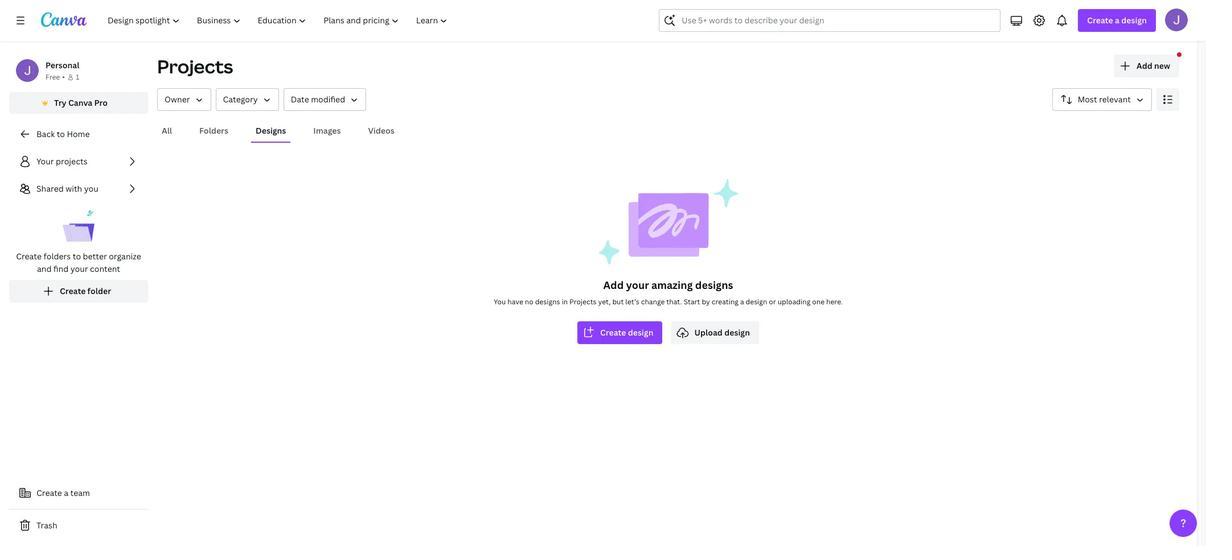 Task type: vqa. For each thing, say whether or not it's contained in the screenshot.
Your projects
yes



Task type: locate. For each thing, give the bounding box(es) containing it.
0 horizontal spatial to
[[57, 129, 65, 140]]

trash
[[36, 521, 57, 531]]

content
[[90, 264, 120, 275]]

0 horizontal spatial your
[[70, 264, 88, 275]]

change
[[641, 297, 665, 307]]

1 vertical spatial to
[[73, 251, 81, 262]]

modified
[[311, 94, 345, 105]]

projects
[[157, 54, 233, 79], [570, 297, 597, 307]]

try
[[54, 97, 66, 108]]

or
[[769, 297, 776, 307]]

a up add new dropdown button
[[1115, 15, 1120, 26]]

a inside button
[[64, 488, 68, 499]]

1 horizontal spatial designs
[[695, 279, 733, 292]]

design
[[1122, 15, 1147, 26], [746, 297, 768, 307], [628, 328, 654, 338], [725, 328, 750, 338]]

here.
[[827, 297, 843, 307]]

a for design
[[1115, 15, 1120, 26]]

create inside dropdown button
[[1088, 15, 1114, 26]]

one
[[812, 297, 825, 307]]

Owner button
[[157, 88, 211, 111]]

1 vertical spatial projects
[[570, 297, 597, 307]]

pro
[[94, 97, 108, 108]]

trash link
[[9, 515, 148, 538]]

home
[[67, 129, 90, 140]]

create folders to better organize and find your content
[[16, 251, 141, 275]]

1 horizontal spatial your
[[626, 279, 649, 292]]

images button
[[309, 120, 345, 142]]

add up but at right
[[604, 279, 624, 292]]

most
[[1078, 94, 1098, 105]]

0 vertical spatial to
[[57, 129, 65, 140]]

2 horizontal spatial a
[[1115, 15, 1120, 26]]

free
[[46, 72, 60, 82]]

uploading
[[778, 297, 811, 307]]

1 horizontal spatial a
[[740, 297, 744, 307]]

0 vertical spatial your
[[70, 264, 88, 275]]

create for create design
[[600, 328, 626, 338]]

canva
[[68, 97, 92, 108]]

to left better
[[73, 251, 81, 262]]

Sort by button
[[1053, 88, 1152, 111]]

a left team
[[64, 488, 68, 499]]

design right upload
[[725, 328, 750, 338]]

to right back
[[57, 129, 65, 140]]

create a design button
[[1079, 9, 1156, 32]]

a right creating
[[740, 297, 744, 307]]

your inside add your amazing designs you have no designs in projects yet, but let's change that. start by creating a design or uploading one here.
[[626, 279, 649, 292]]

have
[[508, 297, 523, 307]]

organize
[[109, 251, 141, 262]]

1 horizontal spatial projects
[[570, 297, 597, 307]]

jacob simon image
[[1166, 9, 1188, 31]]

list containing your projects
[[9, 150, 148, 303]]

try canva pro button
[[9, 92, 148, 114]]

list
[[9, 150, 148, 303]]

folders
[[199, 125, 228, 136]]

your
[[36, 156, 54, 167]]

designs left in
[[535, 297, 560, 307]]

start
[[684, 297, 700, 307]]

your inside create folders to better organize and find your content
[[70, 264, 88, 275]]

new
[[1155, 60, 1171, 71]]

0 vertical spatial a
[[1115, 15, 1120, 26]]

folder
[[88, 286, 111, 297]]

create folder button
[[9, 280, 148, 303]]

to
[[57, 129, 65, 140], [73, 251, 81, 262]]

add inside add your amazing designs you have no designs in projects yet, but let's change that. start by creating a design or uploading one here.
[[604, 279, 624, 292]]

create folder
[[60, 286, 111, 297]]

let's
[[626, 297, 640, 307]]

design left or
[[746, 297, 768, 307]]

0 horizontal spatial projects
[[157, 54, 233, 79]]

a for team
[[64, 488, 68, 499]]

1 vertical spatial your
[[626, 279, 649, 292]]

0 horizontal spatial add
[[604, 279, 624, 292]]

your up let's
[[626, 279, 649, 292]]

1 horizontal spatial add
[[1137, 60, 1153, 71]]

1 vertical spatial a
[[740, 297, 744, 307]]

None search field
[[659, 9, 1001, 32]]

add left new
[[1137, 60, 1153, 71]]

1 horizontal spatial to
[[73, 251, 81, 262]]

0 vertical spatial add
[[1137, 60, 1153, 71]]

top level navigation element
[[100, 9, 458, 32]]

create inside button
[[36, 488, 62, 499]]

create
[[1088, 15, 1114, 26], [16, 251, 42, 262], [60, 286, 86, 297], [600, 328, 626, 338], [36, 488, 62, 499]]

try canva pro
[[54, 97, 108, 108]]

better
[[83, 251, 107, 262]]

create for create folders to better organize and find your content
[[16, 251, 42, 262]]

1 vertical spatial designs
[[535, 297, 560, 307]]

create inside create folders to better organize and find your content
[[16, 251, 42, 262]]

Date modified button
[[283, 88, 366, 111]]

and
[[37, 264, 51, 275]]

projects
[[56, 156, 88, 167]]

date
[[291, 94, 309, 105]]

your
[[70, 264, 88, 275], [626, 279, 649, 292]]

projects up owner button
[[157, 54, 233, 79]]

designs up by
[[695, 279, 733, 292]]

your right the find at the left of page
[[70, 264, 88, 275]]

2 vertical spatial a
[[64, 488, 68, 499]]

design left the jacob simon image
[[1122, 15, 1147, 26]]

0 horizontal spatial a
[[64, 488, 68, 499]]

personal
[[46, 60, 79, 71]]

a inside dropdown button
[[1115, 15, 1120, 26]]

0 vertical spatial projects
[[157, 54, 233, 79]]

add
[[1137, 60, 1153, 71], [604, 279, 624, 292]]

0 horizontal spatial designs
[[535, 297, 560, 307]]

a
[[1115, 15, 1120, 26], [740, 297, 744, 307], [64, 488, 68, 499]]

most relevant
[[1078, 94, 1131, 105]]

designs
[[695, 279, 733, 292], [535, 297, 560, 307]]

add inside dropdown button
[[1137, 60, 1153, 71]]

projects right in
[[570, 297, 597, 307]]

1 vertical spatial add
[[604, 279, 624, 292]]



Task type: describe. For each thing, give the bounding box(es) containing it.
in
[[562, 297, 568, 307]]

your projects
[[36, 156, 88, 167]]

0 vertical spatial designs
[[695, 279, 733, 292]]

design down let's
[[628, 328, 654, 338]]

designs button
[[251, 120, 291, 142]]

shared
[[36, 183, 64, 194]]

add new
[[1137, 60, 1171, 71]]

you
[[84, 183, 98, 194]]

create a design
[[1088, 15, 1147, 26]]

folders
[[44, 251, 71, 262]]

team
[[70, 488, 90, 499]]

back to home link
[[9, 123, 148, 146]]

category
[[223, 94, 258, 105]]

amazing
[[652, 279, 693, 292]]

free •
[[46, 72, 65, 82]]

designs
[[256, 125, 286, 136]]

add new button
[[1114, 55, 1180, 77]]

add for your
[[604, 279, 624, 292]]

create design
[[600, 328, 654, 338]]

add for new
[[1137, 60, 1153, 71]]

add your amazing designs you have no designs in projects yet, but let's change that. start by creating a design or uploading one here.
[[494, 279, 843, 307]]

create for create a team
[[36, 488, 62, 499]]

create a team button
[[9, 482, 148, 505]]

videos button
[[364, 120, 399, 142]]

upload design button
[[672, 322, 759, 345]]

that.
[[667, 297, 682, 307]]

Search search field
[[682, 10, 978, 31]]

back
[[36, 129, 55, 140]]

upload
[[695, 328, 723, 338]]

all
[[162, 125, 172, 136]]

images
[[313, 125, 341, 136]]

you
[[494, 297, 506, 307]]

1
[[76, 72, 79, 82]]

creating
[[712, 297, 739, 307]]

Category button
[[216, 88, 279, 111]]

projects inside add your amazing designs you have no designs in projects yet, but let's change that. start by creating a design or uploading one here.
[[570, 297, 597, 307]]

create design button
[[578, 322, 663, 345]]

create for create a design
[[1088, 15, 1114, 26]]

upload design
[[695, 328, 750, 338]]

by
[[702, 297, 710, 307]]

find
[[53, 264, 69, 275]]

a inside add your amazing designs you have no designs in projects yet, but let's change that. start by creating a design or uploading one here.
[[740, 297, 744, 307]]

no
[[525, 297, 534, 307]]

design inside add your amazing designs you have no designs in projects yet, but let's change that. start by creating a design or uploading one here.
[[746, 297, 768, 307]]

with
[[66, 183, 82, 194]]

folders button
[[195, 120, 233, 142]]

create for create folder
[[60, 286, 86, 297]]

your projects link
[[9, 150, 148, 173]]

date modified
[[291, 94, 345, 105]]

design inside dropdown button
[[1122, 15, 1147, 26]]

owner
[[165, 94, 190, 105]]

videos
[[368, 125, 395, 136]]

create a team
[[36, 488, 90, 499]]

shared with you link
[[9, 178, 148, 201]]

to inside create folders to better organize and find your content
[[73, 251, 81, 262]]

all button
[[157, 120, 177, 142]]

•
[[62, 72, 65, 82]]

back to home
[[36, 129, 90, 140]]

but
[[613, 297, 624, 307]]

relevant
[[1100, 94, 1131, 105]]

yet,
[[598, 297, 611, 307]]

shared with you
[[36, 183, 98, 194]]



